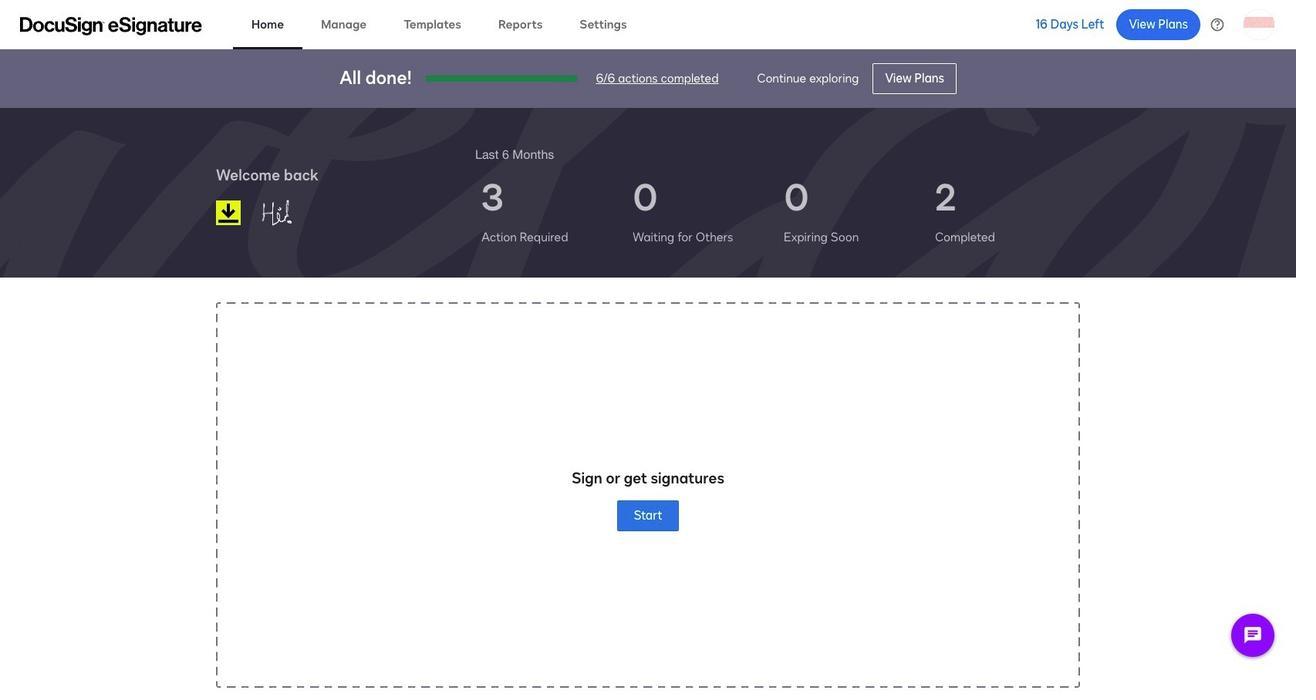 Task type: locate. For each thing, give the bounding box(es) containing it.
your uploaded profile image image
[[1244, 9, 1275, 40]]

list
[[475, 164, 1080, 259]]

docusign esignature image
[[20, 17, 202, 35]]

heading
[[475, 145, 554, 164]]



Task type: vqa. For each thing, say whether or not it's contained in the screenshot.
trash "Icon"
no



Task type: describe. For each thing, give the bounding box(es) containing it.
docusignlogo image
[[216, 201, 241, 225]]

generic name image
[[254, 193, 334, 233]]



